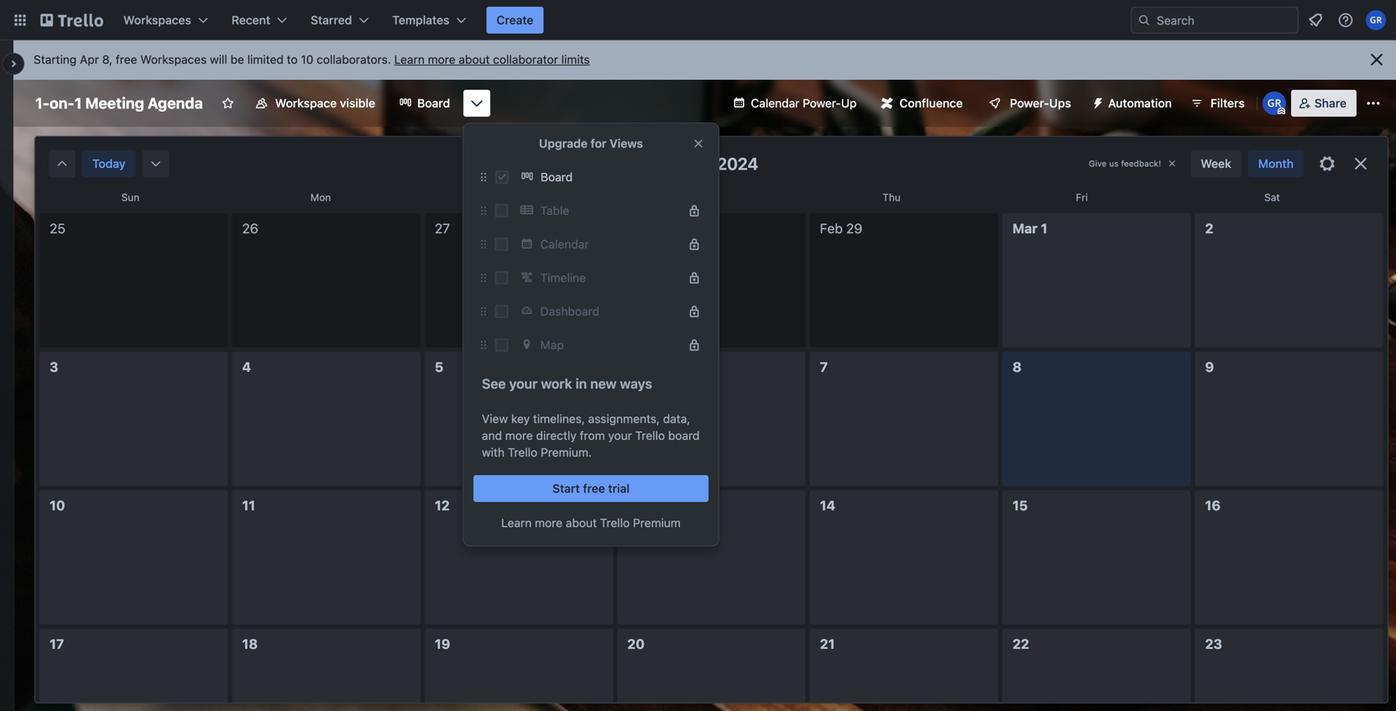 Task type: describe. For each thing, give the bounding box(es) containing it.
1 vertical spatial free
[[583, 482, 605, 496]]

0 horizontal spatial about
[[459, 52, 490, 66]]

premium
[[633, 516, 681, 530]]

1 vertical spatial workspaces
[[140, 52, 207, 66]]

key
[[511, 412, 530, 426]]

automation button
[[1085, 90, 1183, 117]]

sat
[[1265, 191, 1281, 203]]

view
[[482, 412, 508, 426]]

upgrade
[[539, 136, 588, 150]]

recent button
[[222, 7, 297, 34]]

20
[[628, 636, 645, 652]]

1 power- from the left
[[803, 96, 842, 110]]

0 horizontal spatial more
[[428, 52, 456, 66]]

14
[[820, 498, 836, 514]]

sun
[[121, 191, 140, 203]]

wed
[[691, 191, 712, 203]]

agenda
[[148, 94, 203, 112]]

26
[[242, 220, 258, 236]]

23
[[1206, 636, 1223, 652]]

0 notifications image
[[1306, 10, 1326, 30]]

directly
[[536, 429, 577, 443]]

0 vertical spatial trello
[[636, 429, 665, 443]]

on-
[[50, 94, 75, 112]]

filters button
[[1186, 90, 1250, 117]]

with
[[482, 446, 505, 459]]

0 vertical spatial board link
[[389, 90, 460, 117]]

4
[[242, 359, 251, 375]]

show menu image
[[1366, 95, 1382, 112]]

3
[[50, 359, 58, 375]]

see
[[482, 376, 506, 392]]

view key timelines, assignments, data, and more directly from your trello board with trello premium.
[[482, 412, 700, 459]]

dashboard
[[541, 304, 600, 318]]

workspace visible
[[275, 96, 375, 110]]

create
[[497, 13, 534, 27]]

board for topmost board link
[[417, 96, 450, 110]]

back to home image
[[40, 7, 103, 34]]

ups
[[1050, 96, 1072, 110]]

meeting
[[85, 94, 144, 112]]

limited
[[247, 52, 284, 66]]

close popover image
[[692, 137, 705, 150]]

workspaces button
[[113, 7, 218, 34]]

templates
[[392, 13, 450, 27]]

ways
[[620, 376, 653, 392]]

confluence icon image
[[881, 97, 893, 109]]

assignments,
[[588, 412, 660, 426]]

27
[[435, 220, 450, 236]]

calendar power-up
[[751, 96, 857, 110]]

map
[[541, 338, 564, 352]]

give us feedback!
[[1089, 159, 1162, 168]]

9
[[1206, 359, 1215, 375]]

22
[[1013, 636, 1030, 652]]

2 sm image from the left
[[147, 155, 164, 172]]

feedback!
[[1122, 159, 1162, 168]]

feb 29
[[820, 220, 863, 236]]

1 horizontal spatial trello
[[600, 516, 630, 530]]

calendar for calendar power-up
[[751, 96, 800, 110]]

give us feedback! link
[[1089, 159, 1162, 168]]

create button
[[487, 7, 544, 34]]

data,
[[663, 412, 691, 426]]

collaborators.
[[317, 52, 391, 66]]

limits
[[562, 52, 590, 66]]

primary element
[[0, 0, 1397, 40]]

starred button
[[301, 7, 379, 34]]

29
[[847, 220, 863, 236]]

workspace visible button
[[245, 90, 386, 117]]

0 horizontal spatial 10
[[50, 498, 65, 514]]

start free trial link
[[474, 475, 709, 502]]

filters
[[1211, 96, 1245, 110]]

21
[[820, 636, 835, 652]]

1 inside text box
[[74, 94, 82, 112]]

7
[[820, 359, 828, 375]]

2024
[[717, 154, 759, 173]]

mon
[[311, 191, 331, 203]]

0 vertical spatial free
[[116, 52, 137, 66]]

calendar power-up link
[[723, 90, 867, 117]]

2
[[1206, 220, 1214, 236]]

Board name text field
[[27, 90, 211, 117]]

apr
[[80, 52, 99, 66]]

sm image
[[1085, 90, 1109, 113]]

this member is an admin of this board. image
[[1278, 108, 1286, 115]]

17
[[50, 636, 64, 652]]

1 horizontal spatial about
[[566, 516, 597, 530]]

confluence
[[900, 96, 963, 110]]

for
[[591, 136, 607, 150]]

be
[[231, 52, 244, 66]]

start
[[553, 482, 580, 496]]

2 horizontal spatial more
[[535, 516, 563, 530]]

1-on-1 meeting agenda
[[35, 94, 203, 112]]

customize views image
[[469, 95, 486, 112]]

board for the bottom board link
[[541, 170, 573, 184]]

learn more about collaborator limits link
[[394, 52, 590, 66]]

25
[[50, 220, 65, 236]]

and
[[482, 429, 502, 443]]

tue
[[503, 191, 520, 203]]

starting
[[34, 52, 77, 66]]



Task type: locate. For each thing, give the bounding box(es) containing it.
week button
[[1191, 150, 1242, 177]]

1 sm image from the left
[[54, 155, 71, 172]]

calendar for calendar
[[541, 237, 589, 251]]

sm image down on- at the top of the page
[[54, 155, 71, 172]]

starred
[[311, 13, 352, 27]]

work
[[541, 376, 573, 392]]

1 vertical spatial 1
[[1041, 220, 1048, 236]]

board
[[417, 96, 450, 110], [541, 170, 573, 184]]

board link down for
[[516, 164, 709, 191]]

0 horizontal spatial trello
[[508, 446, 538, 459]]

mar 1
[[1013, 220, 1048, 236]]

1 vertical spatial learn
[[501, 516, 532, 530]]

board left customize views icon
[[417, 96, 450, 110]]

more down templates dropdown button
[[428, 52, 456, 66]]

workspace
[[275, 96, 337, 110]]

13
[[628, 498, 643, 514]]

free right 8,
[[116, 52, 137, 66]]

1 right mar
[[1041, 220, 1048, 236]]

more inside view key timelines, assignments, data, and more directly from your trello board with trello premium.
[[505, 429, 533, 443]]

free
[[116, 52, 137, 66], [583, 482, 605, 496]]

11
[[242, 498, 255, 514]]

fri
[[1076, 191, 1088, 203]]

see your work in new ways
[[482, 376, 653, 392]]

1 vertical spatial 10
[[50, 498, 65, 514]]

2 vertical spatial more
[[535, 516, 563, 530]]

0 horizontal spatial 1
[[74, 94, 82, 112]]

open information menu image
[[1338, 12, 1355, 29]]

workspaces inside workspaces popup button
[[123, 13, 191, 27]]

calendar
[[751, 96, 800, 110], [541, 237, 589, 251]]

free left trial
[[583, 482, 605, 496]]

0 horizontal spatial greg robinson (gregrobinson96) image
[[1263, 92, 1287, 115]]

1 horizontal spatial greg robinson (gregrobinson96) image
[[1366, 10, 1387, 30]]

5
[[435, 359, 444, 375]]

board up table
[[541, 170, 573, 184]]

new
[[591, 376, 617, 392]]

share button
[[1292, 90, 1357, 117]]

0 vertical spatial your
[[509, 376, 538, 392]]

0 vertical spatial about
[[459, 52, 490, 66]]

workspaces
[[123, 13, 191, 27], [140, 52, 207, 66]]

mar
[[1013, 220, 1038, 236]]

0 vertical spatial 10
[[301, 52, 314, 66]]

march 2024
[[665, 154, 759, 173]]

learn more about trello premium link
[[501, 515, 681, 532]]

0 horizontal spatial power-
[[803, 96, 842, 110]]

12
[[435, 498, 450, 514]]

search image
[[1138, 13, 1151, 27]]

greg robinson (gregrobinson96) image
[[1366, 10, 1387, 30], [1263, 92, 1287, 115]]

confluence button
[[871, 90, 973, 117]]

trello
[[636, 429, 665, 443], [508, 446, 538, 459], [600, 516, 630, 530]]

0 vertical spatial workspaces
[[123, 13, 191, 27]]

power-
[[803, 96, 842, 110], [1010, 96, 1050, 110]]

about up customize views icon
[[459, 52, 490, 66]]

0 vertical spatial learn
[[394, 52, 425, 66]]

1 vertical spatial greg robinson (gregrobinson96) image
[[1263, 92, 1287, 115]]

0 horizontal spatial board
[[417, 96, 450, 110]]

8,
[[102, 52, 113, 66]]

0 vertical spatial board
[[417, 96, 450, 110]]

8
[[1013, 359, 1022, 375]]

board link left customize views icon
[[389, 90, 460, 117]]

upgrade for views
[[539, 136, 643, 150]]

1 horizontal spatial calendar
[[751, 96, 800, 110]]

us
[[1110, 159, 1119, 168]]

your right see
[[509, 376, 538, 392]]

learn down templates
[[394, 52, 425, 66]]

your inside view key timelines, assignments, data, and more directly from your trello board with trello premium.
[[608, 429, 632, 443]]

0 horizontal spatial sm image
[[54, 155, 71, 172]]

0 horizontal spatial free
[[116, 52, 137, 66]]

0 vertical spatial greg robinson (gregrobinson96) image
[[1366, 10, 1387, 30]]

more down key
[[505, 429, 533, 443]]

1 horizontal spatial more
[[505, 429, 533, 443]]

sm image
[[54, 155, 71, 172], [147, 155, 164, 172]]

16
[[1206, 498, 1221, 514]]

board
[[668, 429, 700, 443]]

sm image down agenda
[[147, 155, 164, 172]]

1 vertical spatial your
[[608, 429, 632, 443]]

week
[[1201, 157, 1232, 170]]

about
[[459, 52, 490, 66], [566, 516, 597, 530]]

10
[[301, 52, 314, 66], [50, 498, 65, 514]]

give
[[1089, 159, 1107, 168]]

premium.
[[541, 446, 592, 459]]

share
[[1315, 96, 1347, 110]]

greg robinson (gregrobinson96) image right the filters
[[1263, 92, 1287, 115]]

feb
[[820, 220, 843, 236]]

1 horizontal spatial board
[[541, 170, 573, 184]]

about down start free trial link
[[566, 516, 597, 530]]

calendar up 2024
[[751, 96, 800, 110]]

starting apr 8, free workspaces will be limited to 10 collaborators. learn more about collaborator limits
[[34, 52, 590, 66]]

18
[[242, 636, 258, 652]]

1 vertical spatial trello
[[508, 446, 538, 459]]

1 horizontal spatial learn
[[501, 516, 532, 530]]

learn more about trello premium
[[501, 516, 681, 530]]

table
[[541, 204, 570, 218]]

timelines,
[[533, 412, 585, 426]]

visible
[[340, 96, 375, 110]]

0 vertical spatial 1
[[74, 94, 82, 112]]

1 horizontal spatial 10
[[301, 52, 314, 66]]

march
[[665, 154, 714, 173]]

to
[[287, 52, 298, 66]]

0 horizontal spatial board link
[[389, 90, 460, 117]]

more down start
[[535, 516, 563, 530]]

trello right with on the bottom of page
[[508, 446, 538, 459]]

views
[[610, 136, 643, 150]]

1-
[[35, 94, 50, 112]]

recent
[[232, 13, 270, 27]]

1 horizontal spatial sm image
[[147, 155, 164, 172]]

2 power- from the left
[[1010, 96, 1050, 110]]

0 horizontal spatial learn
[[394, 52, 425, 66]]

greg robinson (gregrobinson96) image inside primary element
[[1366, 10, 1387, 30]]

power-ups button
[[977, 90, 1082, 117]]

0 vertical spatial calendar
[[751, 96, 800, 110]]

1 horizontal spatial your
[[608, 429, 632, 443]]

2 horizontal spatial trello
[[636, 429, 665, 443]]

0 vertical spatial more
[[428, 52, 456, 66]]

calendar up timeline
[[541, 237, 589, 251]]

1 vertical spatial about
[[566, 516, 597, 530]]

power- left sm icon
[[1010, 96, 1050, 110]]

your down assignments,
[[608, 429, 632, 443]]

1 vertical spatial calendar
[[541, 237, 589, 251]]

power-ups
[[1010, 96, 1072, 110]]

1 horizontal spatial free
[[583, 482, 605, 496]]

star or unstar board image
[[221, 97, 235, 110]]

2 vertical spatial trello
[[600, 516, 630, 530]]

from
[[580, 429, 605, 443]]

19
[[435, 636, 450, 652]]

automation
[[1109, 96, 1172, 110]]

up
[[842, 96, 857, 110]]

trello down the 13 at the bottom of the page
[[600, 516, 630, 530]]

1 horizontal spatial 1
[[1041, 220, 1048, 236]]

power- inside button
[[1010, 96, 1050, 110]]

1 right 1-
[[74, 94, 82, 112]]

0 horizontal spatial your
[[509, 376, 538, 392]]

1 vertical spatial board link
[[516, 164, 709, 191]]

more
[[428, 52, 456, 66], [505, 429, 533, 443], [535, 516, 563, 530]]

templates button
[[382, 7, 477, 34]]

trial
[[608, 482, 630, 496]]

timeline
[[541, 271, 586, 285]]

1 vertical spatial board
[[541, 170, 573, 184]]

15
[[1013, 498, 1028, 514]]

trello down assignments,
[[636, 429, 665, 443]]

greg robinson (gregrobinson96) image right open information menu image
[[1366, 10, 1387, 30]]

1 horizontal spatial board link
[[516, 164, 709, 191]]

in
[[576, 376, 587, 392]]

start free trial
[[553, 482, 630, 496]]

1 vertical spatial more
[[505, 429, 533, 443]]

Search field
[[1151, 8, 1298, 33]]

0 horizontal spatial calendar
[[541, 237, 589, 251]]

power- left confluence icon
[[803, 96, 842, 110]]

learn down with on the bottom of page
[[501, 516, 532, 530]]

1 horizontal spatial power-
[[1010, 96, 1050, 110]]

learn
[[394, 52, 425, 66], [501, 516, 532, 530]]



Task type: vqa. For each thing, say whether or not it's contained in the screenshot.
board 'icon'
no



